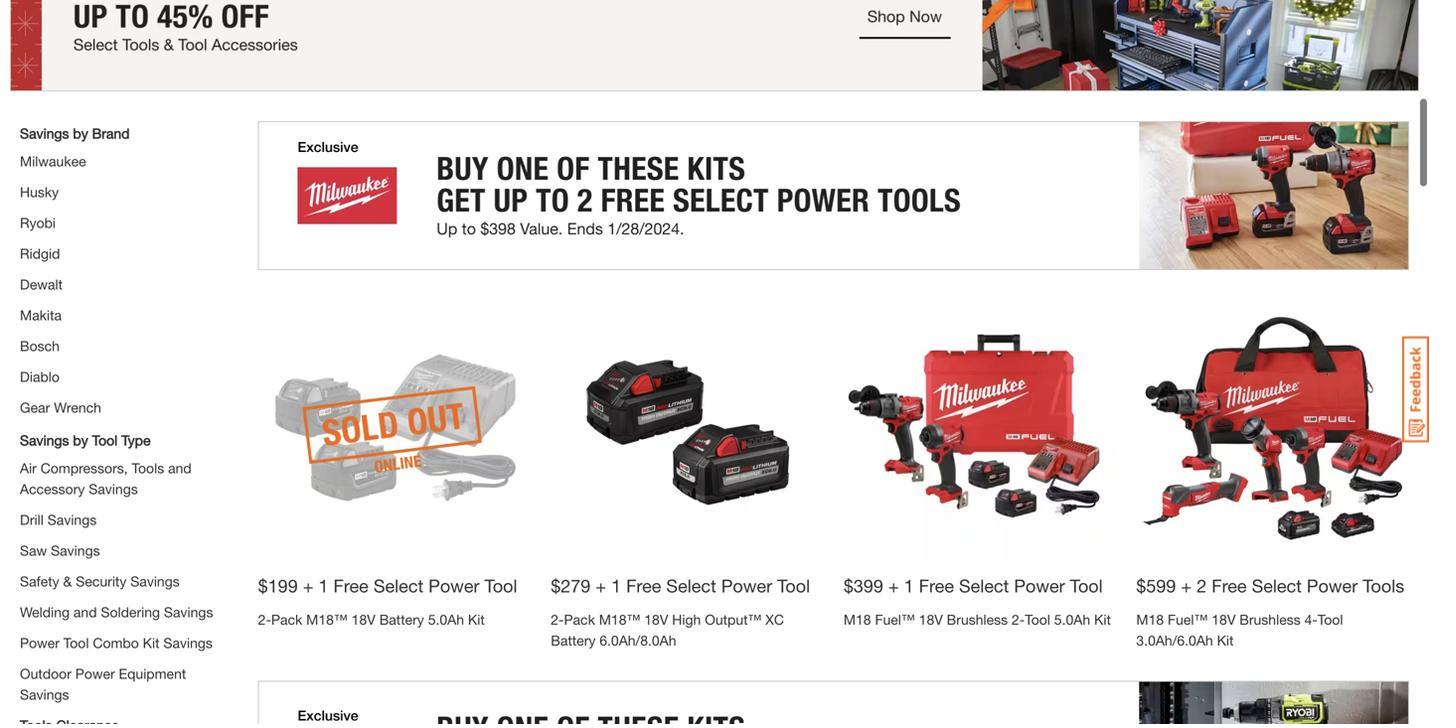 Task type: locate. For each thing, give the bounding box(es) containing it.
18v
[[645, 639, 669, 655], [1212, 639, 1236, 655]]

1 horizontal spatial 18v
[[1212, 639, 1236, 655]]

free up m18™
[[626, 603, 662, 624]]

$399 + 1 free select power tool
[[844, 603, 1103, 624]]

saw
[[20, 570, 47, 586]]

1 free from the left
[[334, 603, 369, 624]]

gear wrench link
[[20, 427, 101, 443]]

free right "2"
[[1212, 603, 1247, 624]]

ryobi
[[20, 242, 56, 258]]

diablo
[[20, 396, 60, 412]]

tool
[[92, 460, 118, 476], [485, 603, 517, 624], [778, 603, 810, 624], [1070, 603, 1103, 624], [1318, 639, 1344, 655], [63, 662, 89, 679]]

kit right 3.0ah/6.0ah
[[1218, 660, 1234, 676]]

by left the brand
[[73, 152, 88, 169]]

ryobi link
[[20, 242, 56, 258]]

and right compressors,
[[168, 487, 192, 504]]

1 + from the left
[[303, 603, 314, 624]]

1 vertical spatial by
[[73, 460, 88, 476]]

accessory
[[20, 508, 85, 525]]

4 select from the left
[[1252, 603, 1302, 624]]

select
[[374, 603, 424, 624], [667, 603, 717, 624], [959, 603, 1009, 624], [1252, 603, 1302, 624]]

kit up 'equipment'
[[143, 662, 160, 679]]

0 vertical spatial and
[[168, 487, 192, 504]]

air compressors, tools and accessory savings link
[[20, 487, 192, 525]]

18v right fuel™
[[1212, 639, 1236, 655]]

m18
[[1137, 639, 1164, 655]]

by
[[73, 152, 88, 169], [73, 460, 88, 476]]

1 up m18™
[[612, 603, 621, 624]]

0 horizontal spatial tools
[[132, 487, 164, 504]]

m18™
[[599, 639, 641, 655]]

by up compressors,
[[73, 460, 88, 476]]

1 1 from the left
[[319, 603, 329, 624]]

+ for $199
[[303, 603, 314, 624]]

free for $279
[[626, 603, 662, 624]]

3 select from the left
[[959, 603, 1009, 624]]

brushless
[[1240, 639, 1301, 655]]

ridgid
[[20, 273, 60, 289]]

+ right $199
[[303, 603, 314, 624]]

2 1 from the left
[[612, 603, 621, 624]]

feedback link image
[[1403, 336, 1430, 443]]

power inside the outdoor power equipment savings
[[75, 693, 115, 710]]

2 by from the top
[[73, 460, 88, 476]]

tools
[[132, 487, 164, 504], [1363, 603, 1405, 624]]

$399
[[844, 603, 884, 624]]

savings
[[20, 152, 69, 169], [20, 460, 69, 476], [89, 508, 138, 525], [47, 539, 97, 555], [51, 570, 100, 586], [130, 601, 180, 617], [164, 632, 213, 648], [163, 662, 213, 679], [20, 714, 69, 725]]

&
[[63, 601, 72, 617]]

4-
[[1305, 639, 1318, 655]]

makita
[[20, 334, 62, 351]]

1 vertical spatial tools
[[1363, 603, 1405, 624]]

dewalt
[[20, 303, 63, 320]]

free for $399
[[919, 603, 954, 624]]

0 horizontal spatial 18v
[[645, 639, 669, 655]]

0 vertical spatial tools
[[132, 487, 164, 504]]

1 horizontal spatial 1
[[612, 603, 621, 624]]

$599 + 2 free select power tools image
[[1137, 317, 1410, 590]]

savings up soldering
[[130, 601, 180, 617]]

power
[[429, 603, 480, 624], [722, 603, 773, 624], [1014, 603, 1065, 624], [1307, 603, 1358, 624], [20, 662, 60, 679], [75, 693, 115, 710]]

wrench
[[54, 427, 101, 443]]

1 horizontal spatial tools
[[1363, 603, 1405, 624]]

$599 + 2 free select power tools
[[1137, 603, 1405, 624]]

1 by from the top
[[73, 152, 88, 169]]

milwaukee. buy one of these kits get up to 2 free select power tools up to $398 value. ends 1/28/2024. image
[[258, 148, 1410, 297]]

1 horizontal spatial kit
[[1218, 660, 1234, 676]]

kit inside m18 fuel™ 18v brushless 4-tool 3.0ah/6.0ah kit
[[1218, 660, 1234, 676]]

safety
[[20, 601, 59, 617]]

0 horizontal spatial and
[[73, 632, 97, 648]]

1 right $399 at right bottom
[[904, 603, 914, 624]]

+ left "2"
[[1182, 603, 1192, 624]]

tool right brushless
[[1318, 639, 1344, 655]]

husky link
[[20, 211, 59, 227]]

free right $399 at right bottom
[[919, 603, 954, 624]]

free for $599
[[1212, 603, 1247, 624]]

+ right $399 at right bottom
[[889, 603, 899, 624]]

$399 + 1 free select power tool link
[[844, 317, 1117, 658]]

3 free from the left
[[919, 603, 954, 624]]

0 vertical spatial by
[[73, 152, 88, 169]]

4 + from the left
[[1182, 603, 1192, 624]]

drill savings link
[[20, 539, 97, 555]]

2 free from the left
[[626, 603, 662, 624]]

free
[[334, 603, 369, 624], [626, 603, 662, 624], [919, 603, 954, 624], [1212, 603, 1247, 624]]

$279 + 1 free select power tool
[[551, 603, 810, 624]]

free right $199
[[334, 603, 369, 624]]

power for $279 + 1 free select power tool
[[722, 603, 773, 624]]

savings up milwaukee link
[[20, 152, 69, 169]]

tool up the xc
[[778, 603, 810, 624]]

air compressors, tools and accessory savings
[[20, 487, 192, 525]]

and down 'safety & security savings'
[[73, 632, 97, 648]]

and
[[168, 487, 192, 504], [73, 632, 97, 648]]

savings by brand
[[20, 152, 130, 169]]

4 free from the left
[[1212, 603, 1247, 624]]

1
[[319, 603, 329, 624], [612, 603, 621, 624], [904, 603, 914, 624]]

high
[[672, 639, 701, 655]]

18v inside 2-pack m18™ 18v high output™ xc battery 6.0ah/8.0ah
[[645, 639, 669, 655]]

2 18v from the left
[[1212, 639, 1236, 655]]

+ right "$279"
[[596, 603, 607, 624]]

output™
[[705, 639, 762, 655]]

soldering
[[101, 632, 160, 648]]

select for $599
[[1252, 603, 1302, 624]]

6.0ah/8.0ah
[[600, 660, 677, 676]]

1 18v from the left
[[645, 639, 669, 655]]

18v up 6.0ah/8.0ah
[[645, 639, 669, 655]]

1 for $399
[[904, 603, 914, 624]]

savings up air
[[20, 460, 69, 476]]

safety & security savings
[[20, 601, 180, 617]]

bosch link
[[20, 365, 60, 381]]

tool left type
[[92, 460, 118, 476]]

2 + from the left
[[596, 603, 607, 624]]

1 for $199
[[319, 603, 329, 624]]

select for $279
[[667, 603, 717, 624]]

savings down outdoor
[[20, 714, 69, 725]]

free inside $399 + 1 free select power tool link
[[919, 603, 954, 624]]

2 select from the left
[[667, 603, 717, 624]]

1 right $199
[[319, 603, 329, 624]]

0 horizontal spatial 1
[[319, 603, 329, 624]]

savings by tool type
[[20, 460, 151, 476]]

3 + from the left
[[889, 603, 899, 624]]

kit
[[1218, 660, 1234, 676], [143, 662, 160, 679]]

2 horizontal spatial 1
[[904, 603, 914, 624]]

1 select from the left
[[374, 603, 424, 624]]

0 horizontal spatial kit
[[143, 662, 160, 679]]

2
[[1197, 603, 1207, 624]]

+ for $279
[[596, 603, 607, 624]]

by for brand
[[73, 152, 88, 169]]

bosch
[[20, 365, 60, 381]]

3 1 from the left
[[904, 603, 914, 624]]

+
[[303, 603, 314, 624], [596, 603, 607, 624], [889, 603, 899, 624], [1182, 603, 1192, 624]]

drill
[[20, 539, 44, 555]]

2-
[[551, 639, 564, 655]]

welding and soldering savings link
[[20, 632, 213, 648]]

welding and soldering savings
[[20, 632, 213, 648]]

savings down compressors,
[[89, 508, 138, 525]]

power tool combo kit savings
[[20, 662, 213, 679]]

1 horizontal spatial and
[[168, 487, 192, 504]]



Task type: describe. For each thing, give the bounding box(es) containing it.
diablo link
[[20, 396, 60, 412]]

1 vertical spatial and
[[73, 632, 97, 648]]

fuel™
[[1168, 639, 1208, 655]]

ridgid link
[[20, 273, 60, 289]]

select for $399
[[959, 603, 1009, 624]]

$299 + 1 free select power tool image
[[551, 317, 824, 590]]

$199 + 1 free select power tool image
[[258, 317, 531, 590]]

drill savings
[[20, 539, 97, 555]]

savings up saw savings
[[47, 539, 97, 555]]

outdoor power equipment savings link
[[20, 693, 186, 725]]

tools inside air compressors, tools and accessory savings
[[132, 487, 164, 504]]

outdoor
[[20, 693, 71, 710]]

tool left 'combo'
[[63, 662, 89, 679]]

compressors,
[[40, 487, 128, 504]]

gear wrench
[[20, 427, 101, 443]]

18v inside m18 fuel™ 18v brushless 4-tool 3.0ah/6.0ah kit
[[1212, 639, 1236, 655]]

savings up 'equipment'
[[163, 662, 213, 679]]

3.0ah/6.0ah
[[1137, 660, 1214, 676]]

dewalt link
[[20, 303, 63, 320]]

+ for $599
[[1182, 603, 1192, 624]]

$279
[[551, 603, 591, 624]]

milwaukee
[[20, 180, 86, 197]]

outdoor power equipment savings
[[20, 693, 186, 725]]

tool left $599
[[1070, 603, 1103, 624]]

welding
[[20, 632, 70, 648]]

gear
[[20, 427, 50, 443]]

1 for $279
[[612, 603, 621, 624]]

xc
[[766, 639, 784, 655]]

savings right soldering
[[164, 632, 213, 648]]

security
[[76, 601, 127, 617]]

$599
[[1137, 603, 1177, 624]]

husky
[[20, 211, 59, 227]]

saw savings
[[20, 570, 100, 586]]

air
[[20, 487, 37, 504]]

savings inside air compressors, tools and accessory savings
[[89, 508, 138, 525]]

pack
[[564, 639, 595, 655]]

savings inside the outdoor power equipment savings
[[20, 714, 69, 725]]

safety & security savings link
[[20, 601, 180, 617]]

2-pack m18™ 18v high output™ xc battery 6.0ah/8.0ah
[[551, 639, 784, 676]]

ryobi. buy one of these kits get up to 2 free select power tools  up to $298 value. ends 1/28/2024. image
[[258, 708, 1410, 725]]

saw savings link
[[20, 570, 100, 586]]

$399 + 1 free select power tool image
[[844, 317, 1117, 590]]

power for $599 + 2 free select power tools
[[1307, 603, 1358, 624]]

tool inside m18 fuel™ 18v brushless 4-tool 3.0ah/6.0ah kit
[[1318, 639, 1344, 655]]

ready to check off the list. up to 45% off select tools & tool accessories. shop now image
[[10, 0, 1420, 119]]

by for tool
[[73, 460, 88, 476]]

type
[[121, 460, 151, 476]]

power tool combo kit savings link
[[20, 662, 213, 679]]

equipment
[[119, 693, 186, 710]]

+ for $399
[[889, 603, 899, 624]]

battery
[[551, 660, 596, 676]]

tool left "$279"
[[485, 603, 517, 624]]

power for $199 + 1 free select power tool
[[429, 603, 480, 624]]

$199
[[258, 603, 298, 624]]

makita link
[[20, 334, 62, 351]]

milwaukee link
[[20, 180, 86, 197]]

select for $199
[[374, 603, 424, 624]]

savings up &
[[51, 570, 100, 586]]

m18 fuel™ 18v brushless 4-tool 3.0ah/6.0ah kit
[[1137, 639, 1344, 676]]

free for $199
[[334, 603, 369, 624]]

power for $399 + 1 free select power tool
[[1014, 603, 1065, 624]]

combo
[[93, 662, 139, 679]]

$199 + 1 free select power tool
[[258, 603, 517, 624]]

and inside air compressors, tools and accessory savings
[[168, 487, 192, 504]]

brand
[[92, 152, 130, 169]]



Task type: vqa. For each thing, say whether or not it's contained in the screenshot.
Milwaukee. BUY ONE OF THESE kits GET UP TO 2 FREE SELECT POWER TOOLS Up to $398 Value. Ends 1/28/2024. image
yes



